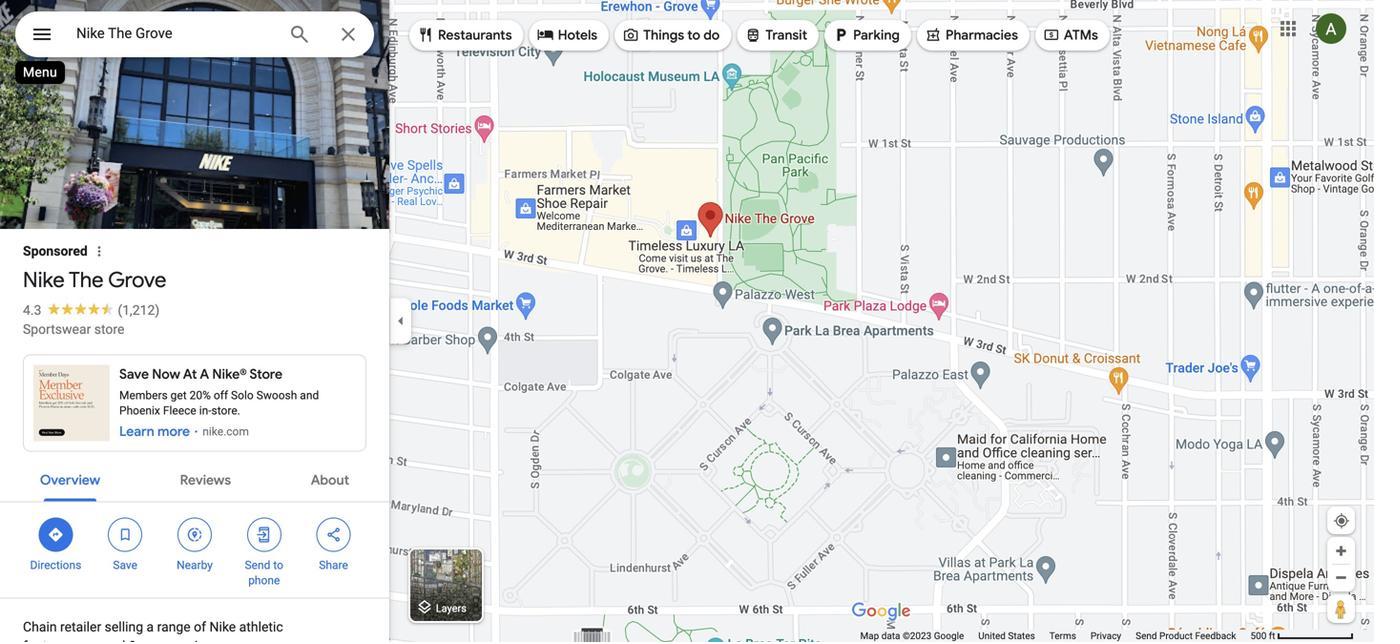 Task type: describe. For each thing, give the bounding box(es) containing it.
get
[[171, 389, 187, 402]]

store
[[250, 366, 283, 383]]

save for save
[[113, 559, 137, 572]]

data
[[882, 630, 901, 642]]

collapse side panel image
[[390, 311, 411, 332]]

send for send product feedback
[[1136, 630, 1157, 642]]

20%
[[190, 389, 211, 402]]


[[925, 24, 942, 45]]


[[117, 525, 134, 546]]

swoosh
[[256, 389, 297, 402]]

500 ft
[[1251, 630, 1276, 642]]

in-
[[199, 404, 211, 418]]

show street view coverage image
[[1328, 595, 1355, 623]]

about button
[[296, 456, 365, 502]]

chain retailer selling a range of nike athletic footwear, apparel & accessories.
[[23, 620, 283, 642]]

accessories.
[[140, 639, 215, 642]]

to inside  things to do
[[688, 27, 701, 44]]

Nike The Grove field
[[15, 11, 374, 57]]

hotels
[[558, 27, 598, 44]]

feedback
[[1195, 630, 1236, 642]]

ft
[[1269, 630, 1276, 642]]

overview button
[[25, 456, 115, 502]]

store
[[94, 322, 125, 337]]


[[256, 525, 273, 546]]

members
[[119, 389, 168, 402]]

nike the grove
[[23, 267, 166, 294]]


[[832, 24, 850, 45]]

send to phone
[[245, 559, 284, 588]]


[[622, 24, 640, 45]]

save now at a nike® store members get 20% off solo swoosh and phoenix fleece in-store.
[[119, 366, 319, 418]]

 atms
[[1043, 24, 1098, 45]]

apparel
[[81, 639, 125, 642]]

terms
[[1050, 630, 1077, 642]]

and
[[300, 389, 319, 402]]

overview
[[40, 472, 100, 489]]

actions for nike the grove region
[[0, 503, 389, 598]]

send product feedback button
[[1136, 630, 1236, 642]]

chain
[[23, 620, 57, 635]]

 restaurants
[[417, 24, 512, 45]]


[[537, 24, 554, 45]]

4.3 stars image
[[41, 303, 118, 315]]

privacy
[[1091, 630, 1122, 642]]

reviews button
[[165, 456, 246, 502]]

sportswear store button
[[23, 320, 125, 339]]

restaurants
[[438, 27, 512, 44]]

1,212 reviews element
[[118, 303, 160, 318]]

send product feedback
[[1136, 630, 1236, 642]]

range
[[157, 620, 191, 635]]

nike the grove main content
[[0, 0, 389, 642]]

united states
[[979, 630, 1035, 642]]

map data ©2023 google
[[860, 630, 964, 642]]

 search field
[[15, 11, 389, 61]]

phone
[[248, 574, 280, 588]]

reviews
[[180, 472, 231, 489]]

 pharmacies
[[925, 24, 1018, 45]]

pharmacies
[[946, 27, 1018, 44]]

zoom out image
[[1334, 571, 1349, 585]]

of
[[194, 620, 206, 635]]

athletic
[[239, 620, 283, 635]]

©2023
[[903, 630, 932, 642]]

(1,212)
[[118, 303, 160, 318]]


[[417, 24, 434, 45]]

nike®
[[212, 366, 247, 383]]

 button
[[15, 11, 69, 61]]

things
[[643, 27, 684, 44]]

tab list inside the 'google maps' element
[[0, 456, 389, 502]]

zoom in image
[[1334, 544, 1349, 558]]

500 ft button
[[1251, 630, 1354, 642]]



Task type: vqa. For each thing, say whether or not it's contained in the screenshot.


Task type: locate. For each thing, give the bounding box(es) containing it.
save
[[119, 366, 149, 383], [113, 559, 137, 572]]

1 vertical spatial to
[[273, 559, 284, 572]]

 hotels
[[537, 24, 598, 45]]

send inside button
[[1136, 630, 1157, 642]]

photos
[[78, 189, 125, 207]]

tab list containing overview
[[0, 456, 389, 502]]

privacy button
[[1091, 630, 1122, 642]]

directions
[[30, 559, 81, 572]]

a
[[147, 620, 154, 635]]

0 horizontal spatial nike
[[23, 267, 65, 294]]

phoenix
[[119, 404, 160, 418]]

states
[[1008, 630, 1035, 642]]

1 horizontal spatial nike
[[209, 620, 236, 635]]

0 vertical spatial to
[[688, 27, 701, 44]]

layers
[[436, 603, 467, 615]]

&
[[129, 639, 137, 642]]

google maps element
[[0, 0, 1374, 642]]

to left "do"
[[688, 27, 701, 44]]

atms
[[1064, 27, 1098, 44]]

share
[[319, 559, 348, 572]]

footwear,
[[23, 639, 78, 642]]

nike down sponsored
[[23, 267, 65, 294]]

off
[[214, 389, 228, 402]]

photo of nike the grove image
[[0, 0, 389, 309]]

1 vertical spatial nike
[[209, 620, 236, 635]]


[[31, 21, 53, 48]]

now
[[152, 366, 180, 383]]


[[186, 525, 203, 546]]

nearby
[[177, 559, 213, 572]]

map
[[860, 630, 879, 642]]


[[745, 24, 762, 45]]

retailer
[[60, 620, 101, 635]]

nike.com
[[203, 425, 249, 439]]

save up 'members'
[[119, 366, 149, 383]]

0 vertical spatial save
[[119, 366, 149, 383]]

fleece
[[163, 404, 196, 418]]

1 vertical spatial save
[[113, 559, 137, 572]]

united states button
[[979, 630, 1035, 642]]

save inside the save now at a nike® store members get 20% off solo swoosh and phoenix fleece in-store.
[[119, 366, 149, 383]]

sportswear store
[[23, 322, 125, 337]]

grove
[[108, 267, 166, 294]]


[[1043, 24, 1060, 45]]

more
[[158, 423, 190, 441]]

save for save now at a nike® store members get 20% off solo swoosh and phoenix fleece in-store.
[[119, 366, 149, 383]]

save inside actions for nike the grove region
[[113, 559, 137, 572]]

a
[[200, 366, 209, 383]]

show your location image
[[1333, 513, 1351, 530]]

do
[[704, 27, 720, 44]]

send inside send to phone
[[245, 559, 271, 572]]

to up phone
[[273, 559, 284, 572]]

none field inside nike the grove field
[[76, 22, 273, 45]]

tab list
[[0, 456, 389, 502]]

the
[[69, 267, 104, 294]]

footer
[[860, 630, 1251, 642]]

1 vertical spatial send
[[1136, 630, 1157, 642]]

transit
[[766, 27, 808, 44]]

learn more
[[119, 423, 190, 441]]

google
[[934, 630, 964, 642]]

nike right of
[[209, 620, 236, 635]]

1 horizontal spatial send
[[1136, 630, 1157, 642]]

send for send to phone
[[245, 559, 271, 572]]

footer inside the 'google maps' element
[[860, 630, 1251, 642]]

728
[[49, 189, 74, 207]]

to
[[688, 27, 701, 44], [273, 559, 284, 572]]

nike inside chain retailer selling a range of nike athletic footwear, apparel & accessories.
[[209, 620, 236, 635]]

selling
[[105, 620, 143, 635]]

sponsored element
[[23, 243, 367, 267]]

footer containing map data ©2023 google
[[860, 630, 1251, 642]]

1 horizontal spatial to
[[688, 27, 701, 44]]


[[325, 525, 342, 546]]

chain retailer selling a range of nike athletic footwear, apparel & accessories. button
[[0, 599, 389, 642]]

0 horizontal spatial send
[[245, 559, 271, 572]]

product
[[1160, 630, 1193, 642]]

sportswear
[[23, 322, 91, 337]]

0 vertical spatial nike
[[23, 267, 65, 294]]

728 photos button
[[14, 181, 133, 215]]

terms button
[[1050, 630, 1077, 642]]

nike
[[23, 267, 65, 294], [209, 620, 236, 635]]

save down  at the left of the page
[[113, 559, 137, 572]]

send up phone
[[245, 559, 271, 572]]

728 photos
[[49, 189, 125, 207]]

at
[[183, 366, 197, 383]]

send
[[245, 559, 271, 572], [1136, 630, 1157, 642]]

None field
[[76, 22, 273, 45]]

learn
[[119, 423, 154, 441]]

to inside send to phone
[[273, 559, 284, 572]]


[[47, 525, 64, 546]]

0 vertical spatial send
[[245, 559, 271, 572]]

about
[[311, 472, 349, 489]]

500
[[1251, 630, 1267, 642]]

4.3
[[23, 303, 41, 318]]

 parking
[[832, 24, 900, 45]]

parking
[[853, 27, 900, 44]]

solo
[[231, 389, 254, 402]]

 transit
[[745, 24, 808, 45]]

0 horizontal spatial to
[[273, 559, 284, 572]]

united
[[979, 630, 1006, 642]]

google account: angela cha  
(angela.cha@adept.ai) image
[[1316, 13, 1347, 44]]

send left the product
[[1136, 630, 1157, 642]]

sponsored
[[23, 243, 88, 259]]



